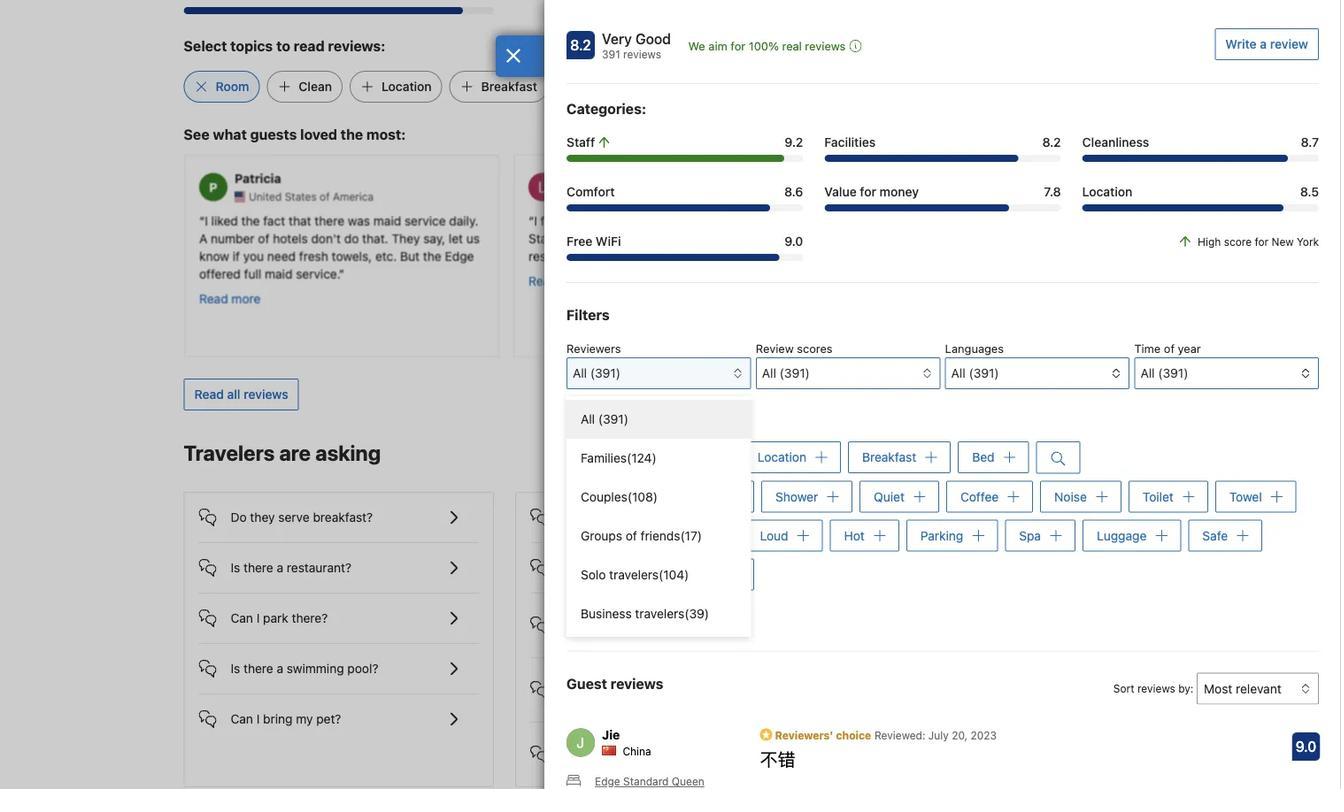 Task type: describe. For each thing, give the bounding box(es) containing it.
united states of america for conveniently
[[578, 190, 703, 203]]

families
[[581, 451, 627, 466]]

2 vertical spatial very
[[1001, 248, 1026, 263]]

with for a
[[658, 739, 682, 753]]

2 vertical spatial location
[[758, 450, 807, 465]]

can i bring my pet? button
[[199, 695, 479, 730]]

review
[[1270, 37, 1309, 51]]

all left topic
[[581, 412, 595, 427]]

a left topic
[[604, 412, 610, 425]]

all
[[227, 387, 240, 402]]

reviews inside very good 391 reviews
[[623, 48, 661, 60]]

(391) for time of year
[[1159, 366, 1189, 381]]

scored 9.0 element
[[1292, 733, 1321, 761]]

view?
[[562, 692, 595, 706]]

there for are there rooms with an ocean view?
[[585, 674, 615, 689]]

all (391) for review scores
[[762, 366, 810, 381]]

" for i liked the fact that there was maid service daily. a number of hotels don't do that.  they say, let us know if you need fresh towels, etc.  but the edge offered full maid service.
[[199, 213, 204, 227]]

fresh
[[299, 248, 328, 263]]

see for see what guests loved the most:
[[184, 126, 210, 143]]

filter reviews region
[[567, 305, 1319, 638]]

select topics to read reviews:
[[184, 37, 386, 54]]

1 horizontal spatial it
[[888, 266, 895, 281]]

comfort
[[567, 185, 615, 199]]

read for " i liked the fact that there was maid service daily. a number of hotels don't do that.  they say, let us know if you need fresh towels, etc.  but the edge offered full maid service.
[[199, 291, 228, 305]]

i for " i liked the fact that there was maid service daily. a number of hotels don't do that.  they say, let us know if you need fresh towels, etc.  but the edge offered full maid service.
[[204, 213, 208, 227]]

" inside " everything was wonderful. the staff was amazing. luis, dominic and eric were very helpful, professional and very informative. we liked it so much we reserved it for thanksgiving weekend. i would recommend this hotel to anyone. loved it.
[[858, 213, 863, 227]]

parking
[[921, 528, 964, 543]]

languages
[[945, 342, 1004, 356]]

of up wonderful.
[[978, 190, 988, 203]]

value for money
[[825, 185, 919, 199]]

is there a swimming pool? button
[[199, 645, 479, 680]]

location 8.5 meter
[[1083, 205, 1319, 212]]

cloisters
[[604, 231, 654, 245]]

topic
[[613, 412, 640, 425]]

travelers for (39)
[[635, 607, 685, 622]]

delicious
[[716, 231, 767, 245]]

solo travelers (104)
[[581, 568, 689, 583]]

reviewed:
[[875, 729, 926, 742]]

there for is there a spa?
[[575, 510, 605, 525]]

an inside are there rooms with an ocean view?
[[685, 674, 699, 689]]

all (391) inside 'all (391)' link
[[581, 412, 629, 427]]

loved
[[906, 301, 940, 316]]

questions
[[1076, 682, 1131, 697]]

spa
[[1019, 528, 1041, 543]]

america for there
[[332, 190, 373, 203]]

you
[[243, 248, 264, 263]]

friends
[[641, 529, 680, 544]]

i inside " everything was wonderful. the staff was amazing. luis, dominic and eric were very helpful, professional and very informative. we liked it so much we reserved it for thanksgiving weekend. i would recommend this hotel to anyone. loved it.
[[915, 284, 919, 298]]

read for " i found it very conveniently located to yankee stadium, the cloisters and many delicious restaurants.
[[528, 273, 557, 288]]

very inside " i found it very conveniently located to yankee stadium, the cloisters and many delicious restaurants.
[[587, 213, 612, 227]]

pet?
[[316, 712, 341, 727]]

property
[[619, 610, 668, 624]]

0 horizontal spatial room
[[216, 79, 249, 94]]

staff
[[1042, 213, 1068, 227]]

are there rooms with an ocean view?
[[562, 674, 737, 706]]

reviews right the real
[[805, 39, 846, 53]]

good
[[636, 31, 671, 47]]

united states of america image for patricia
[[234, 191, 245, 202]]

(104)
[[659, 568, 689, 583]]

all for review scores
[[762, 366, 776, 381]]

and inside how and when do i pay? 'button'
[[591, 561, 613, 575]]

loved
[[300, 126, 337, 143]]

this inside " everything was wonderful. the staff was amazing. luis, dominic and eric were very helpful, professional and very informative. we liked it so much we reserved it for thanksgiving weekend. i would recommend this hotel to anyone. loved it.
[[1031, 284, 1052, 298]]

couples (108)
[[581, 490, 658, 505]]

all (391) button for review scores
[[756, 358, 941, 390]]

read more for " i found it very conveniently located to yankee stadium, the cloisters and many delicious restaurants.
[[528, 273, 590, 288]]

how and when do i pay?
[[562, 561, 701, 575]]

bathroom?
[[562, 757, 624, 771]]

quiet
[[874, 490, 905, 504]]

can for can i park there?
[[231, 611, 253, 626]]

all (391) for languages
[[952, 366, 999, 381]]

comfort 8.6 meter
[[567, 205, 803, 212]]

topics
[[230, 37, 273, 54]]

2 horizontal spatial location
[[1083, 185, 1133, 199]]

1 horizontal spatial 8.2
[[1043, 135, 1061, 150]]

all (391) button
[[567, 358, 751, 390]]

is there a restaurant? button
[[199, 544, 479, 579]]

window
[[581, 567, 627, 582]]

ocean
[[702, 674, 737, 689]]

ask a question button
[[949, 628, 1056, 660]]

of left year
[[1164, 342, 1175, 356]]

of up conveniently on the top of page
[[649, 190, 659, 203]]

and left eric
[[993, 231, 1014, 245]]

all (391) button for languages
[[945, 358, 1130, 390]]

coffee
[[961, 490, 999, 504]]

read inside button
[[194, 387, 224, 402]]

a up checkin
[[609, 510, 615, 525]]

united for fact
[[248, 190, 281, 203]]

free
[[567, 234, 593, 249]]

categories:
[[567, 101, 646, 117]]

wifi
[[596, 234, 621, 249]]

number
[[210, 231, 254, 245]]

united for very
[[578, 190, 611, 203]]

of up don't at the top of the page
[[319, 190, 329, 203]]

to right topic
[[643, 412, 654, 425]]

0 vertical spatial free wifi 9.0 meter
[[184, 7, 494, 14]]

reviews down the rooms?
[[611, 675, 664, 692]]

found
[[540, 213, 573, 227]]

1 horizontal spatial reviews:
[[696, 412, 740, 425]]

groups of friends (17)
[[581, 529, 702, 544]]

more for " i found it very conveniently located to yankee stadium, the cloisters and many delicious restaurants.
[[560, 273, 590, 288]]

1 horizontal spatial an
[[925, 682, 939, 697]]

smoking
[[562, 627, 611, 642]]

recommend
[[959, 284, 1028, 298]]

all (391) link
[[567, 400, 751, 439]]

located
[[691, 213, 733, 227]]

is for is there a swimming pool?
[[231, 662, 240, 676]]

eric
[[1017, 231, 1039, 245]]

professional
[[903, 248, 973, 263]]

question
[[995, 636, 1045, 651]]

2023
[[971, 729, 997, 742]]

do inside " i liked the fact that there was maid service daily. a number of hotels don't do that.  they say, let us know if you need fresh towels, etc.  but the edge offered full maid service.
[[344, 231, 358, 245]]

non-
[[702, 610, 729, 624]]

9.2
[[785, 135, 803, 150]]

8.6
[[785, 185, 803, 199]]

a right write
[[1260, 37, 1267, 51]]

liked inside " i liked the fact that there was maid service daily. a number of hotels don't do that.  they say, let us know if you need fresh towels, etc.  but the edge offered full maid service.
[[211, 213, 238, 227]]

a left restaurant?
[[277, 561, 283, 575]]

helpful,
[[858, 248, 900, 263]]

show less
[[567, 606, 624, 621]]

there for are there rooms with a private bathroom?
[[585, 739, 615, 753]]

families (124)
[[581, 451, 657, 466]]

i for can i bring my pet?
[[257, 712, 260, 727]]

select for select topics to read reviews:
[[184, 37, 227, 54]]

clean
[[299, 79, 332, 94]]

(391) for languages
[[969, 366, 999, 381]]

very good 391 reviews
[[602, 31, 671, 60]]

reviewed: july 20, 2023
[[875, 729, 997, 742]]

don't
[[311, 231, 340, 245]]

it inside " i found it very conveniently located to yankee stadium, the cloisters and many delicious restaurants.
[[577, 213, 584, 227]]

the down say,
[[423, 248, 441, 263]]

1 vertical spatial bed
[[972, 450, 995, 465]]

was inside " i liked the fact that there was maid service daily. a number of hotels don't do that.  they say, let us know if you need fresh towels, etc.  but the edge offered full maid service.
[[347, 213, 370, 227]]

high
[[1198, 236, 1221, 248]]

scores
[[797, 342, 833, 356]]

how
[[562, 561, 588, 575]]

is there a spa? button
[[531, 493, 811, 529]]

all (391) for time of year
[[1141, 366, 1189, 381]]

a right ask
[[985, 636, 991, 651]]

(391) for review scores
[[780, 366, 810, 381]]

to inside " everything was wonderful. the staff was amazing. luis, dominic and eric were very helpful, professional and very informative. we liked it so much we reserved it for thanksgiving weekend. i would recommend this hotel to anyone. loved it.
[[1087, 284, 1098, 298]]

pay?
[[675, 561, 701, 575]]

the right loved
[[341, 126, 363, 143]]

for left the new
[[1255, 236, 1269, 248]]

1 vertical spatial have
[[895, 682, 922, 697]]

are for are there rooms with a private bathroom?
[[562, 739, 582, 753]]

this inside does this property have non- smoking rooms?
[[595, 610, 616, 624]]

to left most
[[1029, 682, 1040, 697]]

to inside " i found it very conveniently located to yankee stadium, the cloisters and many delicious restaurants.
[[736, 213, 748, 227]]

rooms for view?
[[619, 674, 654, 689]]

for inside " everything was wonderful. the staff was amazing. luis, dominic and eric were very helpful, professional and very informative. we liked it so much we reserved it for thanksgiving weekend. i would recommend this hotel to anyone. loved it.
[[1034, 266, 1050, 281]]

everything
[[863, 213, 924, 227]]

this is a carousel with rotating slides. it displays featured reviews of the property. use the next and previous buttons to navigate. region
[[170, 147, 1172, 365]]

so
[[898, 266, 912, 281]]

less
[[601, 606, 624, 621]]

safe
[[1203, 528, 1228, 543]]

hotels
[[272, 231, 307, 245]]

(17)
[[680, 529, 702, 544]]

all (391) for reviewers
[[573, 366, 621, 381]]

1 horizontal spatial room
[[581, 450, 614, 465]]

solo
[[581, 568, 606, 583]]

0 horizontal spatial bed
[[587, 79, 610, 94]]

there for is there a restaurant?
[[244, 561, 273, 575]]

a inside are there rooms with a private bathroom?
[[685, 739, 692, 753]]

stadium,
[[528, 231, 579, 245]]

0 horizontal spatial 8.2
[[570, 37, 591, 54]]

anyone.
[[858, 301, 902, 316]]

i inside 'button'
[[668, 561, 671, 575]]

review
[[756, 342, 794, 356]]

standard
[[623, 776, 669, 788]]

0 horizontal spatial 9.0
[[785, 234, 803, 249]]

we have an instant answer to most questions
[[874, 682, 1131, 697]]

value for money 7.8 meter
[[825, 205, 1061, 212]]

1 horizontal spatial maid
[[373, 213, 401, 227]]

with for an
[[658, 674, 682, 689]]

edge standard queen link
[[567, 774, 705, 790]]

391
[[602, 48, 620, 60]]

dinner
[[682, 567, 720, 582]]

most
[[1044, 682, 1072, 697]]

states for conveniently
[[614, 190, 646, 203]]

0 vertical spatial reviews:
[[328, 37, 386, 54]]

3 united states of america from the left
[[907, 190, 1032, 203]]

bring
[[263, 712, 293, 727]]

if
[[232, 248, 240, 263]]



Task type: vqa. For each thing, say whether or not it's contained in the screenshot.
right see
yes



Task type: locate. For each thing, give the bounding box(es) containing it.
we for we aim for 100% real reviews
[[688, 39, 706, 53]]

" right the free
[[595, 248, 600, 263]]

i
[[204, 213, 208, 227], [534, 213, 537, 227], [915, 284, 919, 298], [668, 561, 671, 575], [257, 611, 260, 626], [257, 712, 260, 727]]

states up conveniently on the top of page
[[614, 190, 646, 203]]

all down reviewers
[[573, 366, 587, 381]]

all (391) button down scores
[[756, 358, 941, 390]]

reviewers
[[567, 342, 621, 356]]

1 horizontal spatial was
[[927, 213, 950, 227]]

maid down need at the top
[[264, 266, 292, 281]]

states for that
[[284, 190, 316, 203]]

1 vertical spatial can
[[231, 712, 253, 727]]

2 all (391) button from the left
[[945, 358, 1130, 390]]

rated very good element
[[602, 28, 671, 50]]

york
[[1297, 236, 1319, 248]]

for right value on the right
[[860, 185, 877, 199]]

to left read
[[276, 37, 290, 54]]

p
[[209, 179, 217, 194]]

2 horizontal spatial united states of america
[[907, 190, 1032, 203]]

see left what
[[184, 126, 210, 143]]

full
[[244, 266, 261, 281]]

0 vertical spatial with
[[658, 674, 682, 689]]

states up value for money 7.8 'meter'
[[943, 190, 975, 203]]

location down the cleanliness
[[1083, 185, 1133, 199]]

0 horizontal spatial we
[[688, 39, 706, 53]]

restaurant?
[[287, 561, 352, 575]]

rooms up the 'edge standard queen' link
[[619, 739, 654, 753]]

location
[[382, 79, 432, 94], [1083, 185, 1133, 199], [758, 450, 807, 465]]

time of year
[[1135, 342, 1201, 356]]

1 vertical spatial this
[[595, 610, 616, 624]]

edge inside " i liked the fact that there was maid service daily. a number of hotels don't do that.  they say, let us know if you need fresh towels, etc.  but the edge offered full maid service.
[[445, 248, 474, 263]]

edge down bathroom?
[[595, 776, 620, 788]]

see for see availability
[[1060, 447, 1082, 462]]

room
[[216, 79, 249, 94], [581, 450, 614, 465]]

there down the they
[[244, 561, 273, 575]]

0 horizontal spatial "
[[339, 266, 344, 281]]

rooms inside are there rooms with a private bathroom?
[[619, 739, 654, 753]]

we aim for 100% real reviews
[[688, 39, 846, 53]]

bed up the coffee
[[972, 450, 995, 465]]

0 horizontal spatial all (391) button
[[756, 358, 941, 390]]

1 vertical spatial 8.2
[[1043, 135, 1061, 150]]

facilities 8.2 meter
[[825, 155, 1061, 162]]

reviews left the by:
[[1138, 683, 1176, 695]]

i for " i found it very conveniently located to yankee stadium, the cloisters and many delicious restaurants.
[[534, 213, 537, 227]]

2 with from the top
[[658, 739, 682, 753]]

etc.
[[375, 248, 397, 263]]

cleanliness
[[1083, 135, 1150, 150]]

2 rooms from the top
[[619, 739, 654, 753]]

there inside are there rooms with an ocean view?
[[585, 674, 615, 689]]

united states of america image for coviello
[[564, 191, 574, 202]]

can left bring
[[231, 712, 253, 727]]

review categories element
[[567, 98, 646, 120]]

1 horizontal spatial all (391) button
[[945, 358, 1130, 390]]

all (391) inside all (391) dropdown button
[[573, 366, 621, 381]]

to up the delicious
[[736, 213, 748, 227]]

2 horizontal spatial united
[[907, 190, 940, 203]]

1 vertical spatial do
[[650, 561, 665, 575]]

3 united from the left
[[907, 190, 940, 203]]

travelers
[[184, 441, 275, 466]]

with left ocean
[[658, 674, 682, 689]]

there inside are there rooms with a private bathroom?
[[585, 739, 615, 753]]

2 can from the top
[[231, 712, 253, 727]]

to
[[276, 37, 290, 54], [736, 213, 748, 227], [1087, 284, 1098, 298], [643, 412, 654, 425], [1029, 682, 1040, 697]]

1 horizontal spatial see
[[1060, 447, 1082, 462]]

july
[[929, 729, 949, 742]]

money
[[880, 185, 919, 199]]

read down offered
[[199, 291, 228, 305]]

they
[[250, 510, 275, 525]]

1 vertical spatial maid
[[264, 266, 292, 281]]

0 vertical spatial bed
[[587, 79, 610, 94]]

edge down let
[[445, 248, 474, 263]]

i inside " i found it very conveniently located to yankee stadium, the cloisters and many delicious restaurants.
[[534, 213, 537, 227]]

all (391) down languages
[[952, 366, 999, 381]]

0 horizontal spatial reviews:
[[328, 37, 386, 54]]

all inside dropdown button
[[573, 366, 587, 381]]

1 horizontal spatial read more
[[528, 273, 590, 288]]

see inside see availability button
[[1060, 447, 1082, 462]]

1 vertical spatial very
[[1073, 231, 1098, 245]]

2 states from the left
[[614, 190, 646, 203]]

3 america from the left
[[991, 190, 1032, 203]]

the
[[341, 126, 363, 143], [241, 213, 259, 227], [582, 231, 601, 245], [423, 248, 441, 263]]

the inside " i found it very conveniently located to yankee stadium, the cloisters and many delicious restaurants.
[[582, 231, 601, 245]]

all (391) down time of year
[[1141, 366, 1189, 381]]

read more button down offered
[[199, 289, 260, 307]]

ask
[[960, 636, 981, 651]]

0 vertical spatial liked
[[211, 213, 238, 227]]

and up the reserved
[[976, 248, 998, 263]]

1 united states of america image from the left
[[234, 191, 245, 202]]

does
[[562, 610, 592, 624]]

informative.
[[1029, 248, 1096, 263]]

rooms inside are there rooms with an ocean view?
[[619, 674, 654, 689]]

0 vertical spatial breakfast
[[481, 79, 537, 94]]

close image
[[506, 49, 522, 63]]

read
[[528, 273, 557, 288], [199, 291, 228, 305], [194, 387, 224, 402]]

1 vertical spatial we
[[1100, 248, 1118, 263]]

1 horizontal spatial more
[[560, 273, 590, 288]]

" up amazing.
[[858, 213, 863, 227]]

it.
[[943, 301, 953, 316]]

we inside button
[[688, 39, 706, 53]]

of up you
[[258, 231, 269, 245]]

it left so at the top of page
[[888, 266, 895, 281]]

0 horizontal spatial america
[[332, 190, 373, 203]]

the left "fact"
[[241, 213, 259, 227]]

i left pay? in the right bottom of the page
[[668, 561, 671, 575]]

there up don't at the top of the page
[[314, 213, 344, 227]]

read left all
[[194, 387, 224, 402]]

1 can from the top
[[231, 611, 253, 626]]

very up informative.
[[1073, 231, 1098, 245]]

reviews: right read
[[328, 37, 386, 54]]

united states of america image down coviello
[[564, 191, 574, 202]]

is for is there a restaurant?
[[231, 561, 240, 575]]

have inside does this property have non- smoking rooms?
[[672, 610, 699, 624]]

2 horizontal spatial very
[[1073, 231, 1098, 245]]

select a topic to search reviews:
[[567, 412, 740, 425]]

america up that.
[[332, 190, 373, 203]]

read down restaurants.
[[528, 273, 557, 288]]

0 horizontal spatial have
[[672, 610, 699, 624]]

staff 9.2 meter
[[567, 155, 803, 162]]

" left found
[[528, 213, 534, 227]]

i left bring
[[257, 712, 260, 727]]

america for located
[[662, 190, 703, 203]]

serve
[[278, 510, 310, 525]]

" inside " i found it very conveniently located to yankee stadium, the cloisters and many delicious restaurants.
[[528, 213, 534, 227]]

1 vertical spatial edge
[[595, 776, 620, 788]]

pool?
[[347, 662, 379, 676]]

0 horizontal spatial united states of america image
[[234, 191, 245, 202]]

0 horizontal spatial edge
[[445, 248, 474, 263]]

" up a
[[199, 213, 204, 227]]

free wifi 9.0 meter
[[184, 7, 494, 14], [567, 254, 803, 261]]

see
[[184, 126, 210, 143], [1060, 447, 1082, 462]]

more down full
[[231, 291, 260, 305]]

1 horizontal spatial united states of america image
[[564, 191, 574, 202]]

of inside " i liked the fact that there was maid service daily. a number of hotels don't do that.  they say, let us know if you need fresh towels, etc.  but the edge offered full maid service.
[[258, 231, 269, 245]]

1 united from the left
[[248, 190, 281, 203]]

3 was from the left
[[1072, 213, 1094, 227]]

1 vertical spatial room
[[581, 450, 614, 465]]

0 horizontal spatial united states of america
[[248, 190, 373, 203]]

1 horizontal spatial free wifi 9.0 meter
[[567, 254, 803, 261]]

1 was from the left
[[347, 213, 370, 227]]

1 horizontal spatial states
[[614, 190, 646, 203]]

read more button for i liked the fact that there was maid service daily. a number of hotels don't do that.  they say, let us know if you need fresh towels, etc.  but the edge offered full maid service.
[[199, 289, 260, 307]]

was right staff
[[1072, 213, 1094, 227]]

0 vertical spatial have
[[672, 610, 699, 624]]

swimming
[[287, 662, 344, 676]]

i up loved
[[915, 284, 919, 298]]

i up a
[[204, 213, 208, 227]]

all (391) button for time of year
[[1135, 358, 1319, 390]]

the up restaurants.
[[582, 231, 601, 245]]

1 horizontal spatial united
[[578, 190, 611, 203]]

1 all (391) button from the left
[[756, 358, 941, 390]]

0 horizontal spatial read more button
[[199, 289, 260, 307]]

very up free wifi in the top of the page
[[587, 213, 612, 227]]

" inside " i liked the fact that there was maid service daily. a number of hotels don't do that.  they say, let us know if you need fresh towels, etc.  but the edge offered full maid service.
[[199, 213, 204, 227]]

have
[[672, 610, 699, 624], [895, 682, 922, 697]]

room up 'couples'
[[581, 450, 614, 465]]

3 states from the left
[[943, 190, 975, 203]]

room down topics
[[216, 79, 249, 94]]

2 are from the top
[[562, 739, 582, 753]]

travelers
[[609, 568, 659, 583], [635, 607, 685, 622]]

there inside " i liked the fact that there was maid service daily. a number of hotels don't do that.  they say, let us know if you need fresh towels, etc.  but the edge offered full maid service.
[[314, 213, 344, 227]]

hotel
[[1055, 284, 1084, 298]]

3 all (391) button from the left
[[1135, 358, 1319, 390]]

are there rooms with a private bathroom? button
[[531, 723, 811, 773]]

2 horizontal spatial it
[[1023, 266, 1030, 281]]

0 horizontal spatial more
[[231, 291, 260, 305]]

we inside " everything was wonderful. the staff was amazing. luis, dominic and eric were very helpful, professional and very informative. we liked it so much we reserved it for thanksgiving weekend. i would recommend this hotel to anyone. loved it.
[[1100, 248, 1118, 263]]

but
[[400, 248, 419, 263]]

it up the free
[[577, 213, 584, 227]]

we for we have an instant answer to most questions
[[874, 682, 892, 697]]

and right how
[[591, 561, 613, 575]]

select left topic
[[567, 412, 600, 425]]

reviews right all
[[244, 387, 288, 402]]

1 horizontal spatial liked
[[858, 266, 884, 281]]

0 vertical spatial select
[[184, 37, 227, 54]]

3 " from the left
[[858, 213, 863, 227]]

with inside are there rooms with an ocean view?
[[658, 674, 682, 689]]

0 vertical spatial travelers
[[609, 568, 659, 583]]

breakfast up "quiet"
[[862, 450, 917, 465]]

more down restaurants.
[[560, 273, 590, 288]]

2 was from the left
[[927, 213, 950, 227]]

united states of america up conveniently on the top of page
[[578, 190, 703, 203]]

all (391)
[[573, 366, 621, 381], [762, 366, 810, 381], [952, 366, 999, 381], [1141, 366, 1189, 381], [581, 412, 629, 427]]

1 horizontal spatial america
[[662, 190, 703, 203]]

united states of america up that
[[248, 190, 373, 203]]

cleanliness 8.7 meter
[[1083, 155, 1319, 162]]

" down towels,
[[339, 266, 344, 281]]

1 vertical spatial travelers
[[635, 607, 685, 622]]

united states of america image
[[234, 191, 245, 202], [564, 191, 574, 202], [893, 191, 904, 202]]

liked
[[211, 213, 238, 227], [858, 266, 884, 281]]

wonderful.
[[953, 213, 1014, 227]]

0 horizontal spatial liked
[[211, 213, 238, 227]]

say,
[[423, 231, 445, 245]]

high score for new york
[[1198, 236, 1319, 248]]

" for restaurants.
[[595, 248, 600, 263]]

a left private
[[685, 739, 692, 753]]

and
[[657, 231, 679, 245], [993, 231, 1014, 245], [976, 248, 998, 263], [591, 561, 613, 575]]

see what guests loved the most:
[[184, 126, 406, 143]]

united
[[248, 190, 281, 203], [578, 190, 611, 203], [907, 190, 940, 203]]

0 vertical spatial is
[[562, 510, 572, 525]]

free wifi 9.0 meter up read
[[184, 7, 494, 14]]

for inside we aim for 100% real reviews button
[[731, 39, 746, 53]]

my
[[296, 712, 313, 727]]

a
[[1260, 37, 1267, 51], [604, 412, 610, 425], [609, 510, 615, 525], [277, 561, 283, 575], [985, 636, 991, 651], [277, 662, 283, 676], [685, 739, 692, 753]]

business
[[581, 607, 632, 622]]

0 vertical spatial more
[[560, 273, 590, 288]]

1 vertical spatial 9.0
[[1296, 739, 1317, 756]]

read more down restaurants.
[[528, 273, 590, 288]]

reserved
[[970, 266, 1020, 281]]

1 horizontal spatial breakfast
[[862, 450, 917, 465]]

reviews: right search
[[696, 412, 740, 425]]

guest
[[567, 675, 607, 692]]

do inside how and when do i pay? 'button'
[[650, 561, 665, 575]]

(391) inside dropdown button
[[590, 366, 621, 381]]

1 vertical spatial see
[[1060, 447, 1082, 462]]

1 vertical spatial are
[[562, 739, 582, 753]]

free wifi 9.0 meter down many
[[567, 254, 803, 261]]

weekend.
[[858, 284, 912, 298]]

(391) down review scores
[[780, 366, 810, 381]]

2 vertical spatial read
[[194, 387, 224, 402]]

are there rooms with a private bathroom?
[[562, 739, 734, 771]]

0 horizontal spatial location
[[382, 79, 432, 94]]

daily.
[[449, 213, 478, 227]]

we aim for 100% real reviews button
[[688, 37, 862, 55]]

1 america from the left
[[332, 190, 373, 203]]

write
[[1226, 37, 1257, 51]]

with inside are there rooms with a private bathroom?
[[658, 739, 682, 753]]

guest reviews
[[567, 675, 664, 692]]

2 united states of america from the left
[[578, 190, 703, 203]]

" for don't
[[339, 266, 344, 281]]

travelers are asking
[[184, 441, 381, 466]]

most:
[[367, 126, 406, 143]]

i inside " i liked the fact that there was maid service daily. a number of hotels don't do that.  they say, let us know if you need fresh towels, etc.  but the edge offered full maid service.
[[204, 213, 208, 227]]

united up value for money 7.8 'meter'
[[907, 190, 940, 203]]

1 " from the left
[[199, 213, 204, 227]]

we up reviewed:
[[874, 682, 892, 697]]

value
[[825, 185, 857, 199]]

0 vertical spatial very
[[587, 213, 612, 227]]

2 horizontal spatial was
[[1072, 213, 1094, 227]]

1 are from the top
[[562, 674, 582, 689]]

1 vertical spatial is
[[231, 561, 240, 575]]

2 united states of america image from the left
[[564, 191, 574, 202]]

1 horizontal spatial edge
[[595, 776, 620, 788]]

(391) down time of year
[[1159, 366, 1189, 381]]

0 horizontal spatial maid
[[264, 266, 292, 281]]

0 horizontal spatial do
[[344, 231, 358, 245]]

0 vertical spatial are
[[562, 674, 582, 689]]

1 vertical spatial liked
[[858, 266, 884, 281]]

loud
[[760, 528, 789, 543]]

checkin
[[581, 528, 627, 543]]

1 vertical spatial select
[[567, 412, 600, 425]]

(391) up families (124)
[[598, 412, 629, 427]]

7.8
[[1044, 185, 1061, 199]]

1 vertical spatial read
[[199, 291, 228, 305]]

1 vertical spatial with
[[658, 739, 682, 753]]

2 united from the left
[[578, 190, 611, 203]]

bus
[[683, 528, 704, 543]]

8.2
[[570, 37, 591, 54], [1043, 135, 1061, 150]]

very down eric
[[1001, 248, 1026, 263]]

select for select a topic to search reviews:
[[567, 412, 600, 425]]

fact
[[263, 213, 285, 227]]

states
[[284, 190, 316, 203], [614, 190, 646, 203], [943, 190, 975, 203]]

are inside are there rooms with a private bathroom?
[[562, 739, 582, 753]]

was up that.
[[347, 213, 370, 227]]

more for " i liked the fact that there was maid service daily. a number of hotels don't do that.  they say, let us know if you need fresh towels, etc.  but the edge offered full maid service.
[[231, 291, 260, 305]]

a left swimming
[[277, 662, 283, 676]]

0 vertical spatial see
[[184, 126, 210, 143]]

"
[[199, 213, 204, 227], [528, 213, 534, 227], [858, 213, 863, 227]]

0 horizontal spatial select
[[184, 37, 227, 54]]

1 vertical spatial free wifi 9.0 meter
[[567, 254, 803, 261]]

of down spa?
[[626, 529, 637, 544]]

travelers for (104)
[[609, 568, 659, 583]]

all (391) button down languages
[[945, 358, 1130, 390]]

review scores
[[756, 342, 833, 356]]

was down value for money 7.8 'meter'
[[927, 213, 950, 227]]

do
[[231, 510, 247, 525]]

0 horizontal spatial united
[[248, 190, 281, 203]]

jie
[[602, 728, 620, 742]]

2 horizontal spatial states
[[943, 190, 975, 203]]

are inside are there rooms with an ocean view?
[[562, 674, 582, 689]]

1 united states of america from the left
[[248, 190, 373, 203]]

can
[[231, 611, 253, 626], [231, 712, 253, 727]]

liked inside " everything was wonderful. the staff was amazing. luis, dominic and eric were very helpful, professional and very informative. we liked it so much we reserved it for thanksgiving weekend. i would recommend this hotel to anyone. loved it.
[[858, 266, 884, 281]]

2 horizontal spatial we
[[1100, 248, 1118, 263]]

8.5
[[1301, 185, 1319, 199]]

with
[[658, 674, 682, 689], [658, 739, 682, 753]]

towels,
[[331, 248, 372, 263]]

1 states from the left
[[284, 190, 316, 203]]

coviello
[[564, 171, 612, 186]]

0 vertical spatial read more
[[528, 273, 590, 288]]

0 vertical spatial read
[[528, 273, 557, 288]]

i for can i park there?
[[257, 611, 260, 626]]

read more button for i found it very conveniently located to yankee stadium, the cloisters and many delicious restaurants.
[[528, 272, 590, 289]]

1 horizontal spatial united states of america
[[578, 190, 703, 203]]

do right when at the bottom of the page
[[650, 561, 665, 575]]

0 vertical spatial location
[[382, 79, 432, 94]]

is there a spa?
[[562, 510, 645, 525]]

are
[[279, 441, 311, 466]]

read more for " i liked the fact that there was maid service daily. a number of hotels don't do that.  they say, let us know if you need fresh towels, etc.  but the edge offered full maid service.
[[199, 291, 260, 305]]

location up "shower"
[[758, 450, 807, 465]]

0 horizontal spatial very
[[587, 213, 612, 227]]

0 horizontal spatial see
[[184, 126, 210, 143]]

breakfast?
[[313, 510, 373, 525]]

" for i found it very conveniently located to yankee stadium, the cloisters and many delicious restaurants.
[[528, 213, 534, 227]]

and inside " i found it very conveniently located to yankee stadium, the cloisters and many delicious restaurants.
[[657, 231, 679, 245]]

it right the reserved
[[1023, 266, 1030, 281]]

all for reviewers
[[573, 366, 587, 381]]

are for are there rooms with an ocean view?
[[562, 674, 582, 689]]

united states of america image down patricia
[[234, 191, 245, 202]]

0 vertical spatial edge
[[445, 248, 474, 263]]

1 horizontal spatial select
[[567, 412, 600, 425]]

select left topics
[[184, 37, 227, 54]]

read more down offered
[[199, 291, 260, 305]]

2 " from the left
[[528, 213, 534, 227]]

states up that
[[284, 190, 316, 203]]

spa?
[[619, 510, 645, 525]]

rooms for bathroom?
[[619, 739, 654, 753]]

does this property have non- smoking rooms?
[[562, 610, 729, 642]]

bed up review categories element
[[587, 79, 610, 94]]

can left the park at the bottom left of the page
[[231, 611, 253, 626]]

is for is there a spa?
[[562, 510, 572, 525]]

0 vertical spatial 9.0
[[785, 234, 803, 249]]

there up bathroom?
[[585, 739, 615, 753]]

i left found
[[534, 213, 537, 227]]

can for can i bring my pet?
[[231, 712, 253, 727]]

0 vertical spatial can
[[231, 611, 253, 626]]

to down thanksgiving
[[1087, 284, 1098, 298]]

america up comfort 8.6 meter
[[662, 190, 703, 203]]

location up most:
[[382, 79, 432, 94]]

0 horizontal spatial it
[[577, 213, 584, 227]]

all for languages
[[952, 366, 966, 381]]

1 vertical spatial location
[[1083, 185, 1133, 199]]

0 horizontal spatial an
[[685, 674, 699, 689]]

1 vertical spatial breakfast
[[862, 450, 917, 465]]

0 vertical spatial we
[[688, 39, 706, 53]]

0 vertical spatial "
[[595, 248, 600, 263]]

1 vertical spatial read more
[[199, 291, 260, 305]]

0 horizontal spatial breakfast
[[481, 79, 537, 94]]

it
[[577, 213, 584, 227], [888, 266, 895, 281], [1023, 266, 1030, 281]]

read more
[[528, 273, 590, 288], [199, 291, 260, 305]]

breakfast down close image
[[481, 79, 537, 94]]

1 vertical spatial rooms
[[619, 739, 654, 753]]

0 vertical spatial room
[[216, 79, 249, 94]]

3 united states of america image from the left
[[893, 191, 904, 202]]

read more button
[[528, 272, 590, 289], [199, 289, 260, 307]]

time
[[1135, 342, 1161, 356]]

2 america from the left
[[662, 190, 703, 203]]

all (391) down reviewers
[[573, 366, 621, 381]]

1 vertical spatial "
[[339, 266, 344, 281]]

1 rooms from the top
[[619, 674, 654, 689]]

conveniently
[[615, 213, 687, 227]]

1 with from the top
[[658, 674, 682, 689]]

(391) for reviewers
[[590, 366, 621, 381]]

there for is there a swimming pool?
[[244, 662, 273, 676]]

all for time of year
[[1141, 366, 1155, 381]]

united states of america for that
[[248, 190, 373, 203]]

scored 8.2 element
[[567, 31, 595, 59]]

maid up that.
[[373, 213, 401, 227]]



